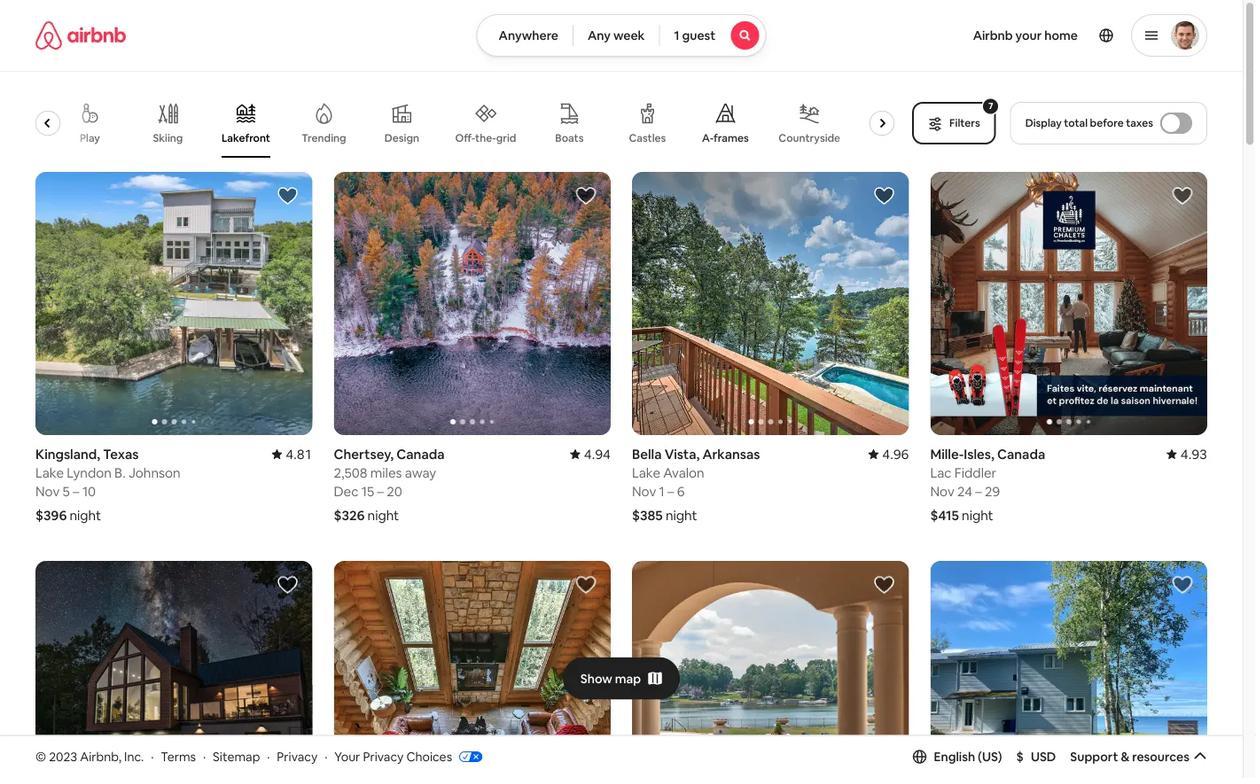 Task type: describe. For each thing, give the bounding box(es) containing it.
support & resources
[[1071, 749, 1190, 765]]

map
[[615, 671, 641, 687]]

terms
[[161, 749, 196, 765]]

english
[[934, 749, 976, 765]]

&
[[1121, 749, 1130, 765]]

© 2023 airbnb, inc. ·
[[35, 749, 154, 765]]

a-frames
[[703, 131, 750, 145]]

6
[[678, 483, 685, 500]]

2 privacy from the left
[[363, 749, 404, 765]]

taxes
[[1127, 116, 1154, 130]]

4.93
[[1181, 446, 1208, 463]]

4.93 out of 5 average rating image
[[1167, 446, 1208, 463]]

airbnb
[[974, 27, 1013, 43]]

show
[[581, 671, 613, 687]]

canada inside mille-isles, canada lac fiddler nov 24 – 29 $415 night
[[998, 446, 1046, 463]]

lake inside kingsland, texas lake lyndon b. johnson nov 5 – 10 $396 night
[[35, 464, 64, 482]]

$326
[[334, 507, 365, 524]]

total
[[1065, 116, 1088, 130]]

a-
[[703, 131, 714, 145]]

arkansas
[[703, 446, 761, 463]]

b.
[[115, 464, 126, 482]]

©
[[35, 749, 46, 765]]

english (us) button
[[913, 749, 1003, 765]]

design
[[385, 131, 420, 145]]

home
[[1045, 27, 1079, 43]]

display
[[1026, 116, 1062, 130]]

24
[[958, 483, 973, 500]]

filters button
[[913, 102, 997, 145]]

add to wishlist: mille-isles, canada image
[[1173, 185, 1194, 207]]

$
[[1017, 749, 1024, 765]]

group containing off-the-grid
[[0, 89, 930, 158]]

lake inside bella vista, arkansas lake avalon nov 1 – 6 $385 night
[[632, 464, 661, 482]]

nov for nov 1 – 6
[[632, 483, 657, 500]]

before
[[1091, 116, 1124, 130]]

privacy link
[[277, 749, 318, 765]]

english (us)
[[934, 749, 1003, 765]]

chertsey, canada 2,508 miles away dec 15 – 20 $326 night
[[334, 446, 445, 524]]

castles
[[630, 131, 667, 145]]

2,508
[[334, 464, 368, 482]]

off-
[[456, 131, 476, 145]]

your
[[1016, 27, 1042, 43]]

miles
[[371, 464, 402, 482]]

4 · from the left
[[325, 749, 328, 765]]

add to wishlist: brighton, canada image
[[1173, 575, 1194, 596]]

frames
[[714, 131, 750, 145]]

support
[[1071, 749, 1119, 765]]

kingsland,
[[35, 446, 100, 463]]

add to wishlist: kingsland, texas image
[[277, 185, 298, 207]]

10
[[82, 483, 96, 500]]

night for $326
[[368, 507, 399, 524]]

isles,
[[964, 446, 995, 463]]

nov for nov 24 – 29
[[931, 483, 955, 500]]

(us)
[[978, 749, 1003, 765]]

away
[[405, 464, 436, 482]]

15
[[362, 483, 374, 500]]

– for nov 24 – 29
[[976, 483, 983, 500]]

the-
[[476, 131, 497, 145]]

lac
[[931, 464, 952, 482]]

usd
[[1031, 749, 1057, 765]]

add to wishlist: chertsey, canada image
[[576, 185, 597, 207]]

1 guest button
[[659, 14, 767, 57]]

lyndon
[[67, 464, 112, 482]]

houseboats
[[870, 131, 930, 145]]

skiing
[[153, 131, 183, 145]]

johnson
[[129, 464, 180, 482]]

1 privacy from the left
[[277, 749, 318, 765]]

$385
[[632, 507, 663, 524]]

boats
[[556, 131, 584, 145]]

fiddler
[[955, 464, 997, 482]]

anywhere
[[499, 27, 559, 43]]

– for nov 1 – 6
[[668, 483, 675, 500]]

add to wishlist: mont-blanc, canada image
[[576, 575, 597, 596]]

4.94
[[584, 446, 611, 463]]

mille-isles, canada lac fiddler nov 24 – 29 $415 night
[[931, 446, 1046, 524]]

chertsey,
[[334, 446, 394, 463]]

$415
[[931, 507, 960, 524]]

2 · from the left
[[203, 749, 206, 765]]

sitemap link
[[213, 749, 260, 765]]

avalon
[[664, 464, 705, 482]]

guest
[[682, 27, 716, 43]]

– for dec 15 – 20
[[377, 483, 384, 500]]

4.94 out of 5 average rating image
[[570, 446, 611, 463]]

canada inside chertsey, canada 2,508 miles away dec 15 – 20 $326 night
[[397, 446, 445, 463]]



Task type: locate. For each thing, give the bounding box(es) containing it.
$ usd
[[1017, 749, 1057, 765]]

1 night from the left
[[70, 507, 101, 524]]

nov inside kingsland, texas lake lyndon b. johnson nov 5 – 10 $396 night
[[35, 483, 60, 500]]

– right 24
[[976, 483, 983, 500]]

1 lake from the left
[[35, 464, 64, 482]]

night for $415
[[962, 507, 994, 524]]

– inside bella vista, arkansas lake avalon nov 1 – 6 $385 night
[[668, 483, 675, 500]]

0 horizontal spatial 1
[[660, 483, 665, 500]]

29
[[985, 483, 1001, 500]]

night down 20
[[368, 507, 399, 524]]

group
[[0, 89, 930, 158], [35, 172, 313, 435], [334, 172, 611, 435], [632, 172, 910, 435], [931, 172, 1208, 435], [35, 561, 313, 779], [334, 561, 611, 779], [632, 561, 910, 779], [931, 561, 1208, 779]]

lake
[[35, 464, 64, 482], [632, 464, 661, 482]]

night inside bella vista, arkansas lake avalon nov 1 – 6 $385 night
[[666, 507, 698, 524]]

0 horizontal spatial privacy
[[277, 749, 318, 765]]

2 nov from the left
[[632, 483, 657, 500]]

kingsland, texas lake lyndon b. johnson nov 5 – 10 $396 night
[[35, 446, 180, 524]]

anywhere button
[[477, 14, 574, 57]]

any week
[[588, 27, 645, 43]]

2 canada from the left
[[998, 446, 1046, 463]]

off-the-grid
[[456, 131, 517, 145]]

dec
[[334, 483, 359, 500]]

1 nov from the left
[[35, 483, 60, 500]]

· right terms link
[[203, 749, 206, 765]]

trending
[[302, 131, 347, 145]]

your privacy choices link
[[335, 749, 483, 766]]

night inside chertsey, canada 2,508 miles away dec 15 – 20 $326 night
[[368, 507, 399, 524]]

3 · from the left
[[267, 749, 270, 765]]

night for $385
[[666, 507, 698, 524]]

resources
[[1133, 749, 1190, 765]]

0 vertical spatial 1
[[674, 27, 680, 43]]

night down 24
[[962, 507, 994, 524]]

bella
[[632, 446, 662, 463]]

show map button
[[563, 658, 680, 700]]

– inside mille-isles, canada lac fiddler nov 24 – 29 $415 night
[[976, 483, 983, 500]]

your
[[335, 749, 360, 765]]

terms link
[[161, 749, 196, 765]]

1 left guest
[[674, 27, 680, 43]]

night down 6
[[666, 507, 698, 524]]

airbnb,
[[80, 749, 121, 765]]

4 night from the left
[[962, 507, 994, 524]]

bella vista, arkansas lake avalon nov 1 – 6 $385 night
[[632, 446, 761, 524]]

your privacy choices
[[335, 749, 452, 765]]

2 horizontal spatial nov
[[931, 483, 955, 500]]

4.81
[[286, 446, 313, 463]]

– inside kingsland, texas lake lyndon b. johnson nov 5 – 10 $396 night
[[73, 483, 79, 500]]

20
[[387, 483, 402, 500]]

display total before taxes button
[[1011, 102, 1208, 145]]

privacy left your at left
[[277, 749, 318, 765]]

4.96 out of 5 average rating image
[[869, 446, 910, 463]]

night down 10
[[70, 507, 101, 524]]

3 nov from the left
[[931, 483, 955, 500]]

2 – from the left
[[377, 483, 384, 500]]

1 canada from the left
[[397, 446, 445, 463]]

airbnb your home
[[974, 27, 1079, 43]]

1 vertical spatial 1
[[660, 483, 665, 500]]

– right the '15'
[[377, 483, 384, 500]]

2023
[[49, 749, 77, 765]]

choices
[[407, 749, 452, 765]]

· left your at left
[[325, 749, 328, 765]]

mille-
[[931, 446, 964, 463]]

lake down the bella
[[632, 464, 661, 482]]

nov
[[35, 483, 60, 500], [632, 483, 657, 500], [931, 483, 955, 500]]

add to wishlist: saint-damien, canada image
[[277, 575, 298, 596]]

1 · from the left
[[151, 749, 154, 765]]

1 horizontal spatial 1
[[674, 27, 680, 43]]

privacy
[[277, 749, 318, 765], [363, 749, 404, 765]]

privacy right your at left
[[363, 749, 404, 765]]

nov up the $385
[[632, 483, 657, 500]]

4.96
[[883, 446, 910, 463]]

grid
[[497, 131, 517, 145]]

display total before taxes
[[1026, 116, 1154, 130]]

terms · sitemap · privacy
[[161, 749, 318, 765]]

canada
[[397, 446, 445, 463], [998, 446, 1046, 463]]

– right 5
[[73, 483, 79, 500]]

nov down lac
[[931, 483, 955, 500]]

2 night from the left
[[368, 507, 399, 524]]

inc.
[[124, 749, 144, 765]]

texas
[[103, 446, 139, 463]]

nov left 5
[[35, 483, 60, 500]]

night inside mille-isles, canada lac fiddler nov 24 – 29 $415 night
[[962, 507, 994, 524]]

canada right isles,
[[998, 446, 1046, 463]]

play
[[80, 131, 101, 145]]

· right the inc.
[[151, 749, 154, 765]]

–
[[73, 483, 79, 500], [377, 483, 384, 500], [668, 483, 675, 500], [976, 483, 983, 500]]

filters
[[950, 116, 981, 130]]

4 – from the left
[[976, 483, 983, 500]]

3 night from the left
[[666, 507, 698, 524]]

0 horizontal spatial lake
[[35, 464, 64, 482]]

0 horizontal spatial canada
[[397, 446, 445, 463]]

1 left 6
[[660, 483, 665, 500]]

none search field containing anywhere
[[477, 14, 767, 57]]

night inside kingsland, texas lake lyndon b. johnson nov 5 – 10 $396 night
[[70, 507, 101, 524]]

0 horizontal spatial nov
[[35, 483, 60, 500]]

1 inside bella vista, arkansas lake avalon nov 1 – 6 $385 night
[[660, 483, 665, 500]]

sitemap
[[213, 749, 260, 765]]

show map
[[581, 671, 641, 687]]

canada up away
[[397, 446, 445, 463]]

any
[[588, 27, 611, 43]]

2 lake from the left
[[632, 464, 661, 482]]

$396
[[35, 507, 67, 524]]

airbnb your home link
[[963, 17, 1089, 54]]

countryside
[[780, 131, 841, 145]]

1
[[674, 27, 680, 43], [660, 483, 665, 500]]

– inside chertsey, canada 2,508 miles away dec 15 – 20 $326 night
[[377, 483, 384, 500]]

any week button
[[573, 14, 660, 57]]

support & resources button
[[1071, 749, 1208, 765]]

nov inside mille-isles, canada lac fiddler nov 24 – 29 $415 night
[[931, 483, 955, 500]]

3 – from the left
[[668, 483, 675, 500]]

1 horizontal spatial canada
[[998, 446, 1046, 463]]

vista,
[[665, 446, 700, 463]]

add to wishlist: mooresville, north carolina image
[[874, 575, 895, 596]]

– left 6
[[668, 483, 675, 500]]

week
[[614, 27, 645, 43]]

· left privacy 'link'
[[267, 749, 270, 765]]

add to wishlist: bella vista, arkansas image
[[874, 185, 895, 207]]

profile element
[[788, 0, 1208, 71]]

lakefront
[[222, 131, 271, 145]]

5
[[63, 483, 70, 500]]

1 horizontal spatial nov
[[632, 483, 657, 500]]

1 – from the left
[[73, 483, 79, 500]]

1 horizontal spatial privacy
[[363, 749, 404, 765]]

4.81 out of 5 average rating image
[[272, 446, 313, 463]]

1 horizontal spatial lake
[[632, 464, 661, 482]]

1 inside 1 guest button
[[674, 27, 680, 43]]

nov inside bella vista, arkansas lake avalon nov 1 – 6 $385 night
[[632, 483, 657, 500]]

lake up 5
[[35, 464, 64, 482]]

None search field
[[477, 14, 767, 57]]



Task type: vqa. For each thing, say whether or not it's contained in the screenshot.
MILLE-ISLES, CANADA LAC FIDDLER NOV 24 – 29 $415 NIGHT
yes



